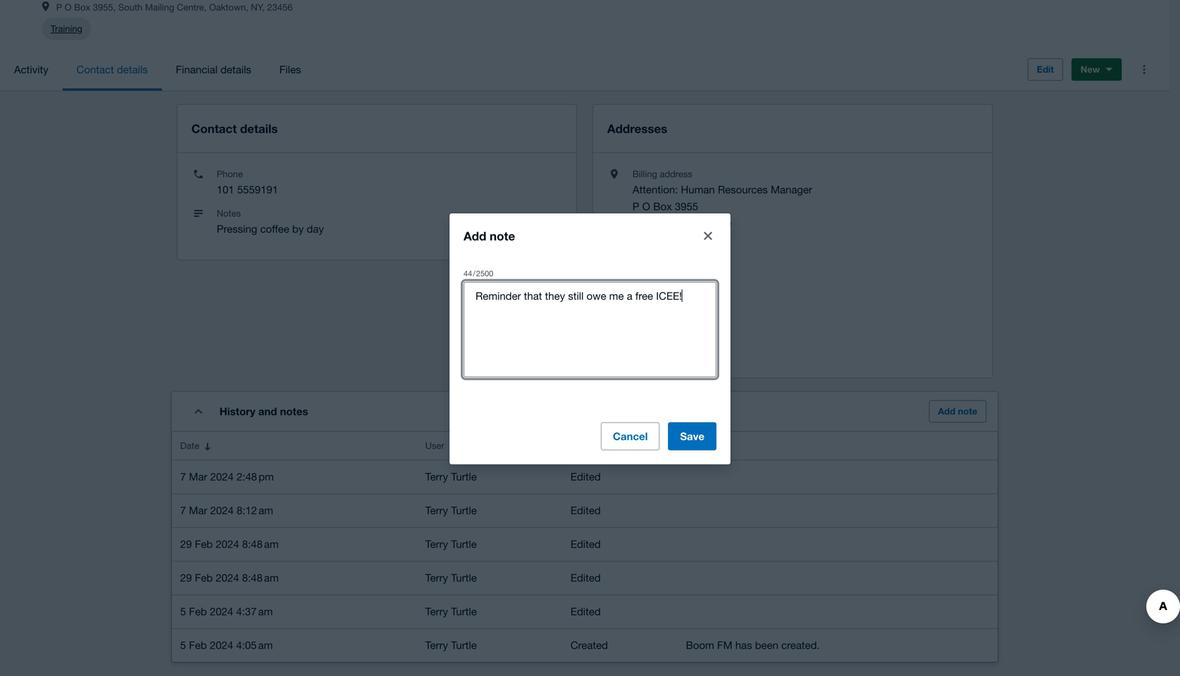 Task type: vqa. For each thing, say whether or not it's contained in the screenshot.
row
no



Task type: describe. For each thing, give the bounding box(es) containing it.
0 horizontal spatial mailing
[[145, 2, 174, 13]]

box inside the billing address attention : human resources manager p o box 3955 south mailing centre oaktown 23456
[[653, 200, 672, 213]]

4:37 am
[[236, 606, 273, 618]]

history
[[220, 405, 255, 418]]

44
[[464, 269, 472, 278]]

5 turtle from the top
[[451, 606, 477, 618]]

cancel button containing cancel
[[601, 422, 660, 450]]

2024 up 5 feb 2024 4:37 am
[[216, 572, 239, 584]]

5 terry turtle from the top
[[425, 606, 477, 618]]

details up phone
[[240, 122, 278, 136]]

files
[[279, 63, 301, 76]]

save button
[[668, 422, 716, 450]]

mar for 7 mar 2024 8:12 am
[[189, 504, 207, 517]]

1 29 feb 2024 8:48 am from the top
[[180, 538, 279, 550]]

notes
[[280, 405, 308, 418]]

edit button
[[1028, 58, 1063, 81]]

ny,
[[251, 2, 265, 13]]

date
[[180, 441, 199, 451]]

3 edited from the top
[[570, 538, 601, 550]]

billing address attention : human resources manager p o box 3955 south mailing centre oaktown 23456
[[633, 169, 812, 246]]

activity
[[14, 63, 48, 76]]

:
[[675, 183, 678, 196]]

has
[[735, 639, 752, 652]]

add note dialog
[[450, 213, 731, 464]]

fm
[[717, 639, 732, 652]]

4 terry from the top
[[425, 572, 448, 584]]

contact details button
[[62, 49, 162, 91]]

2024 left 4:05 am
[[210, 639, 233, 652]]

list of history for this document element
[[172, 432, 998, 662]]

2 edited from the top
[[570, 504, 601, 517]]

date button
[[172, 432, 417, 460]]

oaktown
[[633, 234, 675, 246]]

0 vertical spatial p
[[56, 2, 62, 13]]

7 for 7 mar 2024 8:12 am
[[180, 504, 186, 517]]

add note button
[[929, 400, 987, 423]]

new
[[1081, 64, 1100, 75]]

7 for 7 mar 2024 2:48 pm
[[180, 471, 186, 483]]

7 mar 2024 8:12 am
[[180, 504, 273, 517]]

notes pressing coffee by day
[[217, 208, 324, 235]]

mailing inside the billing address attention : human resources manager p o box 3955 south mailing centre oaktown 23456
[[663, 217, 697, 229]]

1 horizontal spatial contact
[[191, 122, 237, 136]]

boom
[[686, 639, 714, 652]]

2500
[[476, 269, 493, 278]]

3955,
[[93, 2, 116, 13]]

2024 left 8:12 am
[[210, 504, 234, 517]]

fl
[[700, 290, 709, 302]]

add note inside dialog
[[464, 229, 515, 243]]

0 horizontal spatial 23456
[[267, 2, 293, 13]]

2024 left 2:48 pm
[[210, 471, 234, 483]]

cancel image
[[704, 232, 712, 240]]

addresses
[[607, 122, 667, 136]]

6 terry turtle from the top
[[425, 639, 477, 652]]

financial details button
[[162, 49, 265, 91]]

boom fm has been created.
[[686, 639, 820, 652]]

financial
[[176, 63, 218, 76]]

activity button
[[0, 49, 62, 91]]

oaktown,
[[209, 2, 248, 13]]

south inside the billing address attention : human resources manager p o box 3955 south mailing centre oaktown 23456
[[633, 217, 660, 229]]

edit
[[1037, 64, 1054, 75]]

3955
[[675, 200, 698, 213]]

7 mar 2024 2:48 pm
[[180, 471, 274, 483]]

address for :
[[660, 169, 692, 180]]

add inside add note button
[[938, 406, 955, 417]]

note inside button
[[958, 406, 977, 417]]

human
[[681, 183, 715, 196]]

day
[[307, 223, 324, 235]]

44 / 2500
[[464, 269, 493, 278]]

3 terry turtle from the top
[[425, 538, 477, 550]]

notes
[[217, 208, 241, 219]]

centre
[[700, 217, 731, 229]]

delivery
[[633, 275, 665, 286]]

coffee
[[260, 223, 289, 235]]

user button
[[417, 432, 562, 460]]

feb down 5 feb 2024 4:37 am
[[189, 639, 207, 652]]

save
[[680, 430, 705, 443]]

user
[[425, 441, 444, 451]]

mar for 7 mar 2024 2:48 pm
[[189, 471, 207, 483]]

st,
[[684, 290, 698, 302]]

5 feb 2024 4:05 am
[[180, 639, 273, 652]]

billing address image
[[42, 2, 49, 11]]

Enter your note text field
[[464, 283, 716, 377]]

created.
[[781, 639, 820, 652]]

5 feb 2024 4:37 am
[[180, 606, 273, 618]]

billing
[[633, 169, 657, 180]]

delivery address 101 green st, fl 2 san francisco 94111
[[633, 275, 732, 319]]

files button
[[265, 49, 315, 91]]



Task type: locate. For each thing, give the bounding box(es) containing it.
address for green
[[668, 275, 700, 286]]

mailing
[[145, 2, 174, 13], [663, 217, 697, 229]]

by
[[292, 223, 304, 235]]

cancel button down "3955"
[[694, 222, 722, 250]]

5 for 5 feb 2024 4:37 am
[[180, 606, 186, 618]]

0 horizontal spatial contact
[[76, 63, 114, 76]]

financial details
[[176, 63, 251, 76]]

1 vertical spatial 29 feb 2024 8:48 am
[[180, 572, 279, 584]]

7 down the date
[[180, 471, 186, 483]]

terry turtle
[[425, 471, 477, 483], [425, 504, 477, 517], [425, 538, 477, 550], [425, 572, 477, 584], [425, 606, 477, 618], [425, 639, 477, 652]]

94111
[[703, 307, 732, 319]]

0 horizontal spatial o
[[65, 2, 72, 13]]

turtle
[[451, 471, 477, 483], [451, 504, 477, 517], [451, 538, 477, 550], [451, 572, 477, 584], [451, 606, 477, 618], [451, 639, 477, 652]]

feb down 7 mar 2024 8:12 am
[[195, 538, 213, 550]]

2 5 from the top
[[180, 639, 186, 652]]

1 horizontal spatial 101
[[633, 290, 650, 302]]

contact details down training button
[[76, 63, 148, 76]]

south up oaktown
[[633, 217, 660, 229]]

7
[[180, 471, 186, 483], [180, 504, 186, 517]]

1 vertical spatial mailing
[[663, 217, 697, 229]]

1 horizontal spatial contact details
[[191, 122, 278, 136]]

4 turtle from the top
[[451, 572, 477, 584]]

1 vertical spatial 7
[[180, 504, 186, 517]]

7 down the 7 mar 2024 2:48 pm
[[180, 504, 186, 517]]

contact up phone
[[191, 122, 237, 136]]

1 horizontal spatial o
[[642, 200, 650, 213]]

detail button
[[677, 432, 998, 460]]

1 vertical spatial 101
[[633, 290, 650, 302]]

note inside dialog
[[490, 229, 515, 243]]

1 horizontal spatial add note
[[938, 406, 977, 417]]

note
[[490, 229, 515, 243], [958, 406, 977, 417]]

1 vertical spatial 8:48 am
[[242, 572, 279, 584]]

manager
[[771, 183, 812, 196]]

and
[[258, 405, 277, 418]]

4:05 am
[[236, 639, 273, 652]]

2024 left 4:37 am
[[210, 606, 233, 618]]

2 turtle from the top
[[451, 504, 477, 517]]

2 mar from the top
[[189, 504, 207, 517]]

1 vertical spatial o
[[642, 200, 650, 213]]

add
[[464, 229, 486, 243], [938, 406, 955, 417]]

5 edited from the top
[[570, 606, 601, 618]]

2024
[[210, 471, 234, 483], [210, 504, 234, 517], [216, 538, 239, 550], [216, 572, 239, 584], [210, 606, 233, 618], [210, 639, 233, 652]]

0 horizontal spatial note
[[490, 229, 515, 243]]

o up "training"
[[65, 2, 72, 13]]

resources
[[718, 183, 768, 196]]

5
[[180, 606, 186, 618], [180, 639, 186, 652]]

1 horizontal spatial mailing
[[663, 217, 697, 229]]

0 horizontal spatial add note
[[464, 229, 515, 243]]

contact details inside contact details button
[[76, 63, 148, 76]]

23456
[[267, 2, 293, 13], [678, 234, 707, 246]]

add inside add note dialog
[[464, 229, 486, 243]]

new button
[[1071, 58, 1122, 81]]

5 for 5 feb 2024 4:05 am
[[180, 639, 186, 652]]

1 vertical spatial box
[[653, 200, 672, 213]]

p o box 3955, south mailing centre, oaktown, ny, 23456
[[56, 2, 293, 13]]

1 horizontal spatial add
[[938, 406, 955, 417]]

1 terry from the top
[[425, 471, 448, 483]]

box
[[74, 2, 90, 13], [653, 200, 672, 213]]

23456 down centre
[[678, 234, 707, 246]]

1 8:48 am from the top
[[242, 538, 279, 550]]

1 7 from the top
[[180, 471, 186, 483]]

2 8:48 am from the top
[[242, 572, 279, 584]]

1 horizontal spatial south
[[633, 217, 660, 229]]

contact down training button
[[76, 63, 114, 76]]

2 7 from the top
[[180, 504, 186, 517]]

0 vertical spatial o
[[65, 2, 72, 13]]

0 vertical spatial 23456
[[267, 2, 293, 13]]

0 vertical spatial add note
[[464, 229, 515, 243]]

1 vertical spatial contact
[[191, 122, 237, 136]]

pressing
[[217, 223, 257, 235]]

1 horizontal spatial note
[[958, 406, 977, 417]]

phone 101 5559191
[[217, 169, 278, 196]]

101 inside delivery address 101 green st, fl 2 san francisco 94111
[[633, 290, 650, 302]]

0 vertical spatial address
[[660, 169, 692, 180]]

o inside the billing address attention : human resources manager p o box 3955 south mailing centre oaktown 23456
[[642, 200, 650, 213]]

2
[[712, 290, 718, 302]]

detail
[[686, 441, 709, 451]]

details for financial details button
[[220, 63, 251, 76]]

0 vertical spatial south
[[118, 2, 142, 13]]

details left financial
[[117, 63, 148, 76]]

1 vertical spatial mar
[[189, 504, 207, 517]]

history and notes
[[220, 405, 308, 418]]

4 terry turtle from the top
[[425, 572, 477, 584]]

centre,
[[177, 2, 207, 13]]

mar down the 7 mar 2024 2:48 pm
[[189, 504, 207, 517]]

0 horizontal spatial cancel button
[[601, 422, 660, 450]]

8:48 am up 4:37 am
[[242, 572, 279, 584]]

6 turtle from the top
[[451, 639, 477, 652]]

6 terry from the top
[[425, 639, 448, 652]]

23456 inside the billing address attention : human resources manager p o box 3955 south mailing centre oaktown 23456
[[678, 234, 707, 246]]

o down attention
[[642, 200, 650, 213]]

5 down 5 feb 2024 4:37 am
[[180, 639, 186, 652]]

101 inside phone 101 5559191
[[217, 183, 234, 196]]

0 horizontal spatial box
[[74, 2, 90, 13]]

1 vertical spatial cancel button
[[601, 422, 660, 450]]

0 horizontal spatial contact details
[[76, 63, 148, 76]]

3 terry from the top
[[425, 538, 448, 550]]

feb up 5 feb 2024 4:05 am
[[189, 606, 207, 618]]

toggle image
[[195, 409, 202, 414]]

29 feb 2024 8:48 am up 5 feb 2024 4:37 am
[[180, 572, 279, 584]]

1 vertical spatial note
[[958, 406, 977, 417]]

2:48 pm
[[237, 471, 274, 483]]

cancel
[[613, 430, 648, 443]]

/
[[473, 269, 475, 278]]

1 vertical spatial south
[[633, 217, 660, 229]]

p right billing address image
[[56, 2, 62, 13]]

5 terry from the top
[[425, 606, 448, 618]]

1 horizontal spatial p
[[633, 200, 639, 213]]

terry
[[425, 471, 448, 483], [425, 504, 448, 517], [425, 538, 448, 550], [425, 572, 448, 584], [425, 606, 448, 618], [425, 639, 448, 652]]

1 turtle from the top
[[451, 471, 477, 483]]

cancel button
[[694, 222, 722, 250], [601, 422, 660, 450]]

feb up 5 feb 2024 4:37 am
[[195, 572, 213, 584]]

0 vertical spatial mar
[[189, 471, 207, 483]]

been
[[755, 639, 778, 652]]

green
[[653, 290, 682, 302]]

0 vertical spatial contact details
[[76, 63, 148, 76]]

1 horizontal spatial 23456
[[678, 234, 707, 246]]

1 vertical spatial add note
[[938, 406, 977, 417]]

mailing left 'centre,'
[[145, 2, 174, 13]]

mar down the date
[[189, 471, 207, 483]]

mailing down "3955"
[[663, 217, 697, 229]]

1 vertical spatial 5
[[180, 639, 186, 652]]

box down attention
[[653, 200, 672, 213]]

p inside the billing address attention : human resources manager p o box 3955 south mailing centre oaktown 23456
[[633, 200, 639, 213]]

address up st,
[[668, 275, 700, 286]]

0 horizontal spatial 101
[[217, 183, 234, 196]]

0 vertical spatial add
[[464, 229, 486, 243]]

south right "3955,"
[[118, 2, 142, 13]]

0 vertical spatial 7
[[180, 471, 186, 483]]

2 terry from the top
[[425, 504, 448, 517]]

0 vertical spatial 101
[[217, 183, 234, 196]]

2 terry turtle from the top
[[425, 504, 477, 517]]

1 vertical spatial add
[[938, 406, 955, 417]]

training button
[[51, 18, 82, 40]]

29 down 7 mar 2024 8:12 am
[[180, 538, 192, 550]]

add note
[[464, 229, 515, 243], [938, 406, 977, 417]]

8:48 am down 8:12 am
[[242, 538, 279, 550]]

details right financial
[[220, 63, 251, 76]]

created
[[570, 639, 608, 652]]

3 turtle from the top
[[451, 538, 477, 550]]

add note inside button
[[938, 406, 977, 417]]

1 vertical spatial p
[[633, 200, 639, 213]]

1 vertical spatial address
[[668, 275, 700, 286]]

0 horizontal spatial south
[[118, 2, 142, 13]]

san
[[633, 307, 651, 319]]

contact details up phone
[[191, 122, 278, 136]]

0 vertical spatial contact
[[76, 63, 114, 76]]

o
[[65, 2, 72, 13], [642, 200, 650, 213]]

0 vertical spatial cancel button
[[694, 222, 722, 250]]

1 vertical spatial 29
[[180, 572, 192, 584]]

1 edited from the top
[[570, 471, 601, 483]]

8:48 am
[[242, 538, 279, 550], [242, 572, 279, 584]]

2 29 feb 2024 8:48 am from the top
[[180, 572, 279, 584]]

101 up the san
[[633, 290, 650, 302]]

details
[[117, 63, 148, 76], [220, 63, 251, 76], [240, 122, 278, 136]]

0 vertical spatial box
[[74, 2, 90, 13]]

phone
[[217, 169, 243, 180]]

0 vertical spatial 29
[[180, 538, 192, 550]]

1 vertical spatial 23456
[[678, 234, 707, 246]]

1 vertical spatial contact details
[[191, 122, 278, 136]]

5 up 5 feb 2024 4:05 am
[[180, 606, 186, 618]]

29 feb 2024 8:48 am down 7 mar 2024 8:12 am
[[180, 538, 279, 550]]

1 horizontal spatial box
[[653, 200, 672, 213]]

5559191
[[237, 183, 278, 196]]

101
[[217, 183, 234, 196], [633, 290, 650, 302]]

contact
[[76, 63, 114, 76], [191, 122, 237, 136]]

1 29 from the top
[[180, 538, 192, 550]]

1 horizontal spatial cancel button
[[694, 222, 722, 250]]

contact inside button
[[76, 63, 114, 76]]

29 feb 2024 8:48 am
[[180, 538, 279, 550], [180, 572, 279, 584]]

0 horizontal spatial add
[[464, 229, 486, 243]]

training
[[51, 23, 82, 34]]

8:12 am
[[237, 504, 273, 517]]

101 down phone
[[217, 183, 234, 196]]

address inside the billing address attention : human resources manager p o box 3955 south mailing centre oaktown 23456
[[660, 169, 692, 180]]

address up ":"
[[660, 169, 692, 180]]

4 edited from the top
[[570, 572, 601, 584]]

0 vertical spatial mailing
[[145, 2, 174, 13]]

0 horizontal spatial p
[[56, 2, 62, 13]]

29
[[180, 538, 192, 550], [180, 572, 192, 584]]

menu containing activity
[[0, 49, 1016, 91]]

p down attention
[[633, 200, 639, 213]]

1 mar from the top
[[189, 471, 207, 483]]

francisco
[[654, 307, 700, 319]]

2024 down 7 mar 2024 8:12 am
[[216, 538, 239, 550]]

menu
[[0, 49, 1016, 91]]

box left "3955,"
[[74, 2, 90, 13]]

29 up 5 feb 2024 4:37 am
[[180, 572, 192, 584]]

toggle button
[[184, 398, 212, 426]]

details for contact details button
[[117, 63, 148, 76]]

0 vertical spatial 8:48 am
[[242, 538, 279, 550]]

feb
[[195, 538, 213, 550], [195, 572, 213, 584], [189, 606, 207, 618], [189, 639, 207, 652]]

edited
[[570, 471, 601, 483], [570, 504, 601, 517], [570, 538, 601, 550], [570, 572, 601, 584], [570, 606, 601, 618]]

23456 right ny, on the top left of the page
[[267, 2, 293, 13]]

1 5 from the top
[[180, 606, 186, 618]]

1 terry turtle from the top
[[425, 471, 477, 483]]

0 vertical spatial note
[[490, 229, 515, 243]]

0 vertical spatial 5
[[180, 606, 186, 618]]

attention
[[633, 183, 675, 196]]

contact details
[[76, 63, 148, 76], [191, 122, 278, 136]]

address inside delivery address 101 green st, fl 2 san francisco 94111
[[668, 275, 700, 286]]

address
[[660, 169, 692, 180], [668, 275, 700, 286]]

cancel button left save
[[601, 422, 660, 450]]

2 29 from the top
[[180, 572, 192, 584]]

south
[[118, 2, 142, 13], [633, 217, 660, 229]]

0 vertical spatial 29 feb 2024 8:48 am
[[180, 538, 279, 550]]



